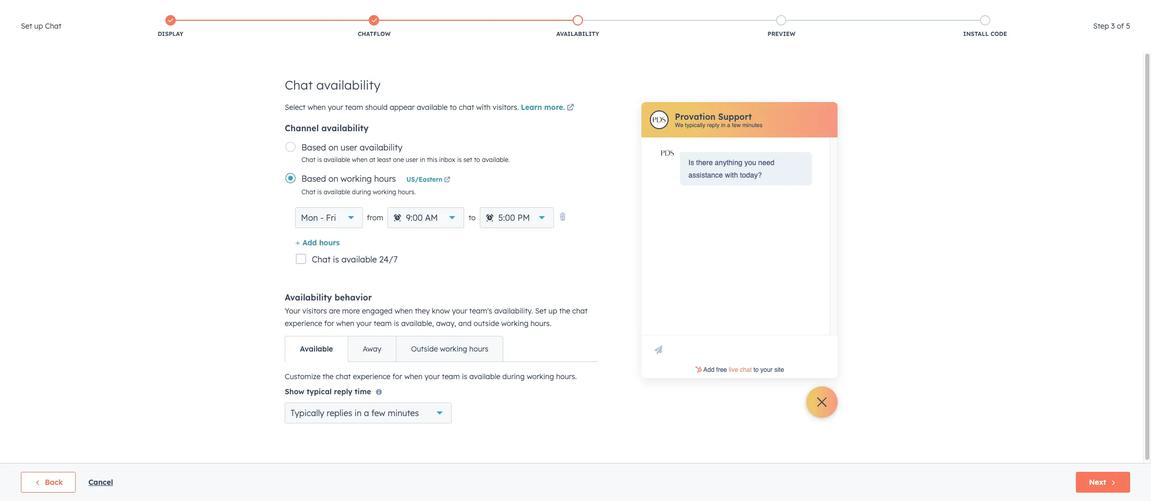 Task type: locate. For each thing, give the bounding box(es) containing it.
tab list
[[285, 337, 504, 363]]

0 vertical spatial few
[[732, 122, 741, 129]]

hours. inside the "availability behavior your visitors are more engaged when they know your team's availability. set up the chat experience for when your team is available, away, and outside working hours."
[[531, 319, 552, 329]]

up inside heading
[[34, 21, 43, 31]]

in inside popup button
[[355, 409, 362, 419]]

back
[[45, 478, 63, 488]]

0 vertical spatial availability
[[316, 77, 381, 93]]

1 horizontal spatial availability
[[557, 30, 599, 38]]

when
[[308, 103, 326, 112], [352, 156, 368, 164], [395, 307, 413, 316], [336, 319, 354, 329], [404, 373, 423, 382]]

when right select
[[308, 103, 326, 112]]

cancel button
[[88, 477, 113, 489]]

1 horizontal spatial a
[[727, 122, 731, 129]]

is up mon - fri
[[317, 188, 322, 196]]

2 based from the top
[[302, 174, 326, 184]]

a inside popup button
[[364, 409, 369, 419]]

1 vertical spatial set
[[535, 307, 547, 316]]

1 vertical spatial experience
[[353, 373, 391, 382]]

1 vertical spatial a
[[364, 409, 369, 419]]

1 horizontal spatial minutes
[[743, 122, 763, 129]]

on down channel availability
[[329, 142, 338, 153]]

0 vertical spatial link opens in a new window image
[[567, 102, 574, 115]]

2 on from the top
[[329, 174, 338, 184]]

reply right the typically
[[707, 122, 720, 129]]

in right the typically
[[721, 122, 726, 129]]

0 horizontal spatial up
[[34, 21, 43, 31]]

your up and
[[452, 307, 467, 316]]

0 horizontal spatial reply
[[334, 388, 353, 397]]

available down the based on working hours
[[324, 188, 350, 196]]

1 vertical spatial link opens in a new window image
[[444, 176, 451, 185]]

a
[[727, 122, 731, 129], [364, 409, 369, 419]]

availability up "least"
[[360, 142, 403, 153]]

minutes down customize the chat experience for when your team is available during working hours.
[[388, 409, 419, 419]]

chat for chat is available when at least one user in this inbox is set to available.
[[302, 156, 316, 164]]

user down channel availability
[[341, 142, 357, 153]]

with left visitors.
[[476, 103, 491, 112]]

this
[[427, 156, 438, 164]]

availability inside the "availability behavior your visitors are more engaged when they know your team's availability. set up the chat experience for when your team is available, away, and outside working hours."
[[285, 293, 332, 303]]

one
[[393, 156, 404, 164]]

hours inside tab list
[[469, 345, 489, 354]]

1 horizontal spatial set
[[535, 307, 547, 316]]

0 vertical spatial experience
[[285, 319, 322, 329]]

2 vertical spatial hours.
[[556, 373, 577, 382]]

minutes up you
[[743, 122, 763, 129]]

menu
[[886, 0, 1139, 17]]

5
[[1126, 21, 1131, 31]]

user
[[341, 142, 357, 153], [406, 156, 418, 164]]

in left this
[[420, 156, 425, 164]]

to right the appear on the left top
[[450, 103, 457, 112]]

on up chat is available during working hours.
[[329, 174, 338, 184]]

0 horizontal spatial minutes
[[388, 409, 419, 419]]

1 vertical spatial reply
[[334, 388, 353, 397]]

the up show typical reply time
[[323, 373, 334, 382]]

hours
[[374, 174, 396, 184], [319, 238, 340, 248], [469, 345, 489, 354]]

search button
[[1124, 22, 1142, 40]]

the
[[559, 307, 570, 316], [323, 373, 334, 382]]

your down "more"
[[356, 319, 372, 329]]

set up chat heading
[[21, 20, 61, 32]]

link opens in a new window image down inbox
[[444, 176, 451, 185]]

1 vertical spatial minutes
[[388, 409, 419, 419]]

tab list containing available
[[285, 337, 504, 363]]

0 vertical spatial up
[[34, 21, 43, 31]]

based on user availability
[[302, 142, 403, 153]]

0 vertical spatial user
[[341, 142, 357, 153]]

team left should
[[345, 103, 363, 112]]

1 vertical spatial chat
[[573, 307, 588, 316]]

minutes
[[743, 122, 763, 129], [388, 409, 419, 419]]

a down the time in the bottom of the page
[[364, 409, 369, 419]]

search image
[[1130, 27, 1137, 34]]

to right set
[[474, 156, 480, 164]]

chat for chat is available during working hours.
[[302, 188, 316, 196]]

set inside the "availability behavior your visitors are more engaged when they know your team's availability. set up the chat experience for when your team is available, away, and outside working hours."
[[535, 307, 547, 316]]

experience inside the "availability behavior your visitors are more engaged when they know your team's availability. set up the chat experience for when your team is available, away, and outside working hours."
[[285, 319, 322, 329]]

availability up should
[[316, 77, 381, 93]]

0 horizontal spatial during
[[352, 188, 371, 196]]

link opens in a new window image down inbox
[[444, 177, 451, 184]]

typically
[[685, 122, 706, 129]]

hours down "least"
[[374, 174, 396, 184]]

and
[[458, 319, 472, 329]]

1 vertical spatial team
[[374, 319, 392, 329]]

0 horizontal spatial hours
[[319, 238, 340, 248]]

available down based on user availability
[[324, 156, 350, 164]]

0 horizontal spatial few
[[371, 409, 386, 419]]

1 vertical spatial with
[[725, 171, 738, 179]]

chat
[[45, 21, 61, 31], [285, 77, 313, 93], [302, 156, 316, 164], [302, 188, 316, 196], [312, 255, 331, 265]]

1 horizontal spatial chat
[[459, 103, 474, 112]]

availability behavior your visitors are more engaged when they know your team's availability. set up the chat experience for when your team is available, away, and outside working hours.
[[285, 293, 588, 329]]

replies
[[327, 409, 352, 419]]

is there anything you need assistance with today?
[[689, 159, 775, 179]]

1 vertical spatial on
[[329, 174, 338, 184]]

up inside the "availability behavior your visitors are more engaged when they know your team's availability. set up the chat experience for when your team is available, away, and outside working hours."
[[549, 307, 557, 316]]

is down channel availability
[[317, 156, 322, 164]]

0 vertical spatial based
[[302, 142, 326, 153]]

1 horizontal spatial team
[[374, 319, 392, 329]]

0 horizontal spatial link opens in a new window image
[[444, 177, 451, 184]]

1 vertical spatial availability
[[321, 123, 369, 134]]

1 horizontal spatial reply
[[707, 122, 720, 129]]

0 vertical spatial reply
[[707, 122, 720, 129]]

link opens in a new window image inside the us/eastern link
[[444, 177, 451, 184]]

1 horizontal spatial user
[[406, 156, 418, 164]]

with
[[476, 103, 491, 112], [725, 171, 738, 179]]

menu item
[[886, 0, 928, 17], [928, 0, 948, 17], [948, 0, 972, 17]]

the right availability.
[[559, 307, 570, 316]]

2 horizontal spatial chat
[[573, 307, 588, 316]]

your
[[328, 103, 343, 112], [452, 307, 467, 316], [356, 319, 372, 329], [425, 373, 440, 382]]

0 horizontal spatial for
[[324, 319, 334, 329]]

hours down outside
[[469, 345, 489, 354]]

for down are
[[324, 319, 334, 329]]

available for 24/7
[[342, 255, 377, 265]]

hours right the add
[[319, 238, 340, 248]]

next button
[[1076, 473, 1131, 494]]

availability inside list item
[[557, 30, 599, 38]]

1 menu item from the left
[[886, 0, 928, 17]]

0 vertical spatial set
[[21, 21, 32, 31]]

based on working hours
[[302, 174, 396, 184]]

1 vertical spatial up
[[549, 307, 557, 316]]

link opens in a new window image for select when your team should appear available to chat with visitors.
[[567, 102, 574, 115]]

is
[[317, 156, 322, 164], [457, 156, 462, 164], [317, 188, 322, 196], [333, 255, 339, 265], [394, 319, 399, 329], [462, 373, 467, 382]]

team inside the "availability behavior your visitors are more engaged when they know your team's availability. set up the chat experience for when your team is available, away, and outside working hours."
[[374, 319, 392, 329]]

0 horizontal spatial link opens in a new window image
[[444, 176, 451, 185]]

0 vertical spatial link opens in a new window image
[[567, 104, 574, 112]]

outside working hours link
[[396, 337, 503, 362]]

pm
[[518, 213, 530, 223]]

chat is available 24/7
[[312, 255, 398, 265]]

0 horizontal spatial experience
[[285, 319, 322, 329]]

1 vertical spatial during
[[503, 373, 525, 382]]

1 vertical spatial to
[[474, 156, 480, 164]]

0 horizontal spatial hours.
[[398, 188, 416, 196]]

5:00 pm button
[[480, 208, 554, 229]]

link opens in a new window image inside learn more. link
[[567, 104, 574, 112]]

reply left the time in the bottom of the page
[[334, 388, 353, 397]]

0 vertical spatial in
[[721, 122, 726, 129]]

provation support we typically reply in a few minutes
[[675, 111, 763, 129]]

2 vertical spatial hours
[[469, 345, 489, 354]]

0 vertical spatial hours
[[374, 174, 396, 184]]

0 horizontal spatial set
[[21, 21, 32, 31]]

2 menu item from the left
[[928, 0, 948, 17]]

on for working
[[329, 174, 338, 184]]

a right the typically
[[727, 122, 731, 129]]

0 horizontal spatial the
[[323, 373, 334, 382]]

is left available,
[[394, 319, 399, 329]]

1 horizontal spatial the
[[559, 307, 570, 316]]

channel
[[285, 123, 319, 134]]

availability for availability
[[557, 30, 599, 38]]

2 horizontal spatial in
[[721, 122, 726, 129]]

with inside is there anything you need assistance with today?
[[725, 171, 738, 179]]

available right the appear on the left top
[[417, 103, 448, 112]]

1 vertical spatial few
[[371, 409, 386, 419]]

is left set
[[457, 156, 462, 164]]

0 vertical spatial the
[[559, 307, 570, 316]]

1 horizontal spatial hours.
[[531, 319, 552, 329]]

available left 24/7
[[342, 255, 377, 265]]

2 vertical spatial in
[[355, 409, 362, 419]]

reply inside provation support we typically reply in a few minutes
[[707, 122, 720, 129]]

team down engaged at left bottom
[[374, 319, 392, 329]]

0 vertical spatial a
[[727, 122, 731, 129]]

1 vertical spatial hours.
[[531, 319, 552, 329]]

link opens in a new window image
[[567, 102, 574, 115], [444, 176, 451, 185]]

1 horizontal spatial up
[[549, 307, 557, 316]]

learn
[[521, 103, 542, 112]]

-
[[320, 213, 324, 223]]

2 horizontal spatial hours.
[[556, 373, 577, 382]]

working inside the "availability behavior your visitors are more engaged when they know your team's availability. set up the chat experience for when your team is available, away, and outside working hours."
[[501, 319, 529, 329]]

available for during
[[324, 188, 350, 196]]

available
[[417, 103, 448, 112], [324, 156, 350, 164], [324, 188, 350, 196], [342, 255, 377, 265], [470, 373, 500, 382]]

reply
[[707, 122, 720, 129], [334, 388, 353, 397]]

0 vertical spatial availability
[[557, 30, 599, 38]]

5:00
[[499, 213, 515, 223]]

help image
[[977, 5, 986, 14]]

user right one
[[406, 156, 418, 164]]

us/eastern
[[407, 176, 443, 184]]

2 horizontal spatial team
[[442, 373, 460, 382]]

team's
[[469, 307, 492, 316]]

1 horizontal spatial link opens in a new window image
[[567, 102, 574, 115]]

availability for chat availability
[[316, 77, 381, 93]]

engaged
[[362, 307, 393, 316]]

time
[[355, 388, 371, 397]]

up
[[34, 21, 43, 31], [549, 307, 557, 316]]

1 vertical spatial based
[[302, 174, 326, 184]]

1 horizontal spatial few
[[732, 122, 741, 129]]

1 horizontal spatial in
[[420, 156, 425, 164]]

list
[[69, 13, 1087, 40]]

0 vertical spatial hours.
[[398, 188, 416, 196]]

in inside provation support we typically reply in a few minutes
[[721, 122, 726, 129]]

link opens in a new window image
[[567, 104, 574, 112], [444, 177, 451, 184]]

9:00 am
[[406, 213, 438, 223]]

chat for chat availability
[[285, 77, 313, 93]]

availability up based on user availability
[[321, 123, 369, 134]]

your down the chat availability
[[328, 103, 343, 112]]

0 horizontal spatial team
[[345, 103, 363, 112]]

2 vertical spatial team
[[442, 373, 460, 382]]

with down the anything
[[725, 171, 738, 179]]

2 horizontal spatial hours
[[469, 345, 489, 354]]

1 horizontal spatial hours
[[374, 174, 396, 184]]

the inside the "availability behavior your visitors are more engaged when they know your team's availability. set up the chat experience for when your team is available, away, and outside working hours."
[[559, 307, 570, 316]]

0 vertical spatial for
[[324, 319, 334, 329]]

set
[[21, 21, 32, 31], [535, 307, 547, 316]]

learn more.
[[521, 103, 565, 112]]

we
[[675, 122, 684, 129]]

visitors.
[[493, 103, 519, 112]]

1 horizontal spatial link opens in a new window image
[[567, 104, 574, 112]]

Search HubSpot search field
[[1005, 22, 1133, 40]]

0 horizontal spatial in
[[355, 409, 362, 419]]

show typical reply time
[[285, 388, 371, 397]]

experience down your
[[285, 319, 322, 329]]

typical
[[307, 388, 332, 397]]

experience
[[285, 319, 322, 329], [353, 373, 391, 382]]

outside working hours
[[411, 345, 489, 354]]

1 on from the top
[[329, 142, 338, 153]]

you
[[745, 159, 757, 167]]

1 vertical spatial for
[[393, 373, 402, 382]]

1 vertical spatial user
[[406, 156, 418, 164]]

to left 5:00
[[469, 213, 476, 223]]

for down away link
[[393, 373, 402, 382]]

1 horizontal spatial with
[[725, 171, 738, 179]]

0 vertical spatial chat
[[459, 103, 474, 112]]

away
[[363, 345, 381, 354]]

1 based from the top
[[302, 142, 326, 153]]

chatflow completed list item
[[272, 13, 476, 40]]

team down outside working hours
[[442, 373, 460, 382]]

based down channel
[[302, 142, 326, 153]]

link opens in a new window image right more.
[[567, 104, 574, 112]]

of
[[1117, 21, 1124, 31]]

0 horizontal spatial availability
[[285, 293, 332, 303]]

to
[[450, 103, 457, 112], [474, 156, 480, 164], [469, 213, 476, 223]]

working
[[341, 174, 372, 184], [373, 188, 396, 196], [501, 319, 529, 329], [440, 345, 467, 354], [527, 373, 554, 382]]

few up the anything
[[732, 122, 741, 129]]

1 vertical spatial link opens in a new window image
[[444, 177, 451, 184]]

chat
[[459, 103, 474, 112], [573, 307, 588, 316], [336, 373, 351, 382]]

link opens in a new window image right more.
[[567, 102, 574, 115]]

0 vertical spatial with
[[476, 103, 491, 112]]

experience up the time in the bottom of the page
[[353, 373, 391, 382]]

1 vertical spatial hours
[[319, 238, 340, 248]]

few right replies
[[371, 409, 386, 419]]

0 vertical spatial on
[[329, 142, 338, 153]]

fri
[[326, 213, 336, 223]]

chat availability
[[285, 77, 381, 93]]

in right replies
[[355, 409, 362, 419]]

0 vertical spatial minutes
[[743, 122, 763, 129]]

chat is available during working hours.
[[302, 188, 416, 196]]

3 menu item from the left
[[948, 0, 972, 17]]

should
[[365, 103, 388, 112]]

link opens in a new window image for based on working hours
[[444, 176, 451, 185]]

install code
[[964, 30, 1007, 38]]

1 vertical spatial the
[[323, 373, 334, 382]]

2 vertical spatial availability
[[360, 142, 403, 153]]

working inside tab list
[[440, 345, 467, 354]]

0 horizontal spatial a
[[364, 409, 369, 419]]

need
[[759, 159, 775, 167]]

2 vertical spatial chat
[[336, 373, 351, 382]]

0 vertical spatial to
[[450, 103, 457, 112]]

chat for chat is available 24/7
[[312, 255, 331, 265]]

step 3 of 5
[[1094, 21, 1131, 31]]

based up mon at the left of page
[[302, 174, 326, 184]]

0 horizontal spatial user
[[341, 142, 357, 153]]

during
[[352, 188, 371, 196], [503, 373, 525, 382]]

1 vertical spatial availability
[[285, 293, 332, 303]]

chat inside the "availability behavior your visitors are more engaged when they know your team's availability. set up the chat experience for when your team is available, away, and outside working hours."
[[573, 307, 588, 316]]



Task type: vqa. For each thing, say whether or not it's contained in the screenshot.
there
yes



Task type: describe. For each thing, give the bounding box(es) containing it.
availability.
[[494, 307, 533, 316]]

appear
[[390, 103, 415, 112]]

add hours
[[303, 238, 340, 248]]

minutes inside provation support we typically reply in a few minutes
[[743, 122, 763, 129]]

mon - fri button
[[295, 208, 363, 229]]

install code list item
[[884, 13, 1087, 40]]

away link
[[348, 337, 396, 362]]

customize the chat experience for when your team is available during working hours.
[[285, 373, 577, 382]]

few inside popup button
[[371, 409, 386, 419]]

mon - fri
[[301, 213, 336, 223]]

a inside provation support we typically reply in a few minutes
[[727, 122, 731, 129]]

chatflow
[[358, 30, 391, 38]]

1 horizontal spatial experience
[[353, 373, 391, 382]]

show
[[285, 388, 305, 397]]

next
[[1089, 478, 1107, 488]]

away,
[[436, 319, 456, 329]]

chat inside heading
[[45, 21, 61, 31]]

based for based on user availability
[[302, 142, 326, 153]]

when down outside
[[404, 373, 423, 382]]

step
[[1094, 21, 1109, 31]]

is down outside working hours
[[462, 373, 467, 382]]

available.
[[482, 156, 510, 164]]

preview
[[768, 30, 796, 38]]

9:00
[[406, 213, 423, 223]]

link opens in a new window image for based on working hours
[[444, 177, 451, 184]]

your
[[285, 307, 300, 316]]

add hours button
[[295, 237, 340, 251]]

preview list item
[[680, 13, 884, 40]]

based for based on working hours
[[302, 174, 326, 184]]

set up chat
[[21, 21, 61, 31]]

know
[[432, 307, 450, 316]]

anything
[[715, 159, 743, 167]]

when down "more"
[[336, 319, 354, 329]]

help button
[[973, 0, 990, 17]]

is inside the "availability behavior your visitors are more engaged when they know your team's availability. set up the chat experience for when your team is available, away, and outside working hours."
[[394, 319, 399, 329]]

2 vertical spatial to
[[469, 213, 476, 223]]

your down outside
[[425, 373, 440, 382]]

minutes inside popup button
[[388, 409, 419, 419]]

outside
[[411, 345, 438, 354]]

support
[[718, 111, 752, 122]]

available down outside working hours
[[470, 373, 500, 382]]

chat is available when at least one user in this inbox is set to available.
[[302, 156, 510, 164]]

hours inside button
[[319, 238, 340, 248]]

visitors
[[302, 307, 327, 316]]

display completed list item
[[69, 13, 272, 40]]

typically replies in a few minutes button
[[285, 403, 452, 424]]

is
[[689, 159, 694, 167]]

for inside the "availability behavior your visitors are more engaged when they know your team's availability. set up the chat experience for when your team is available, away, and outside working hours."
[[324, 319, 334, 329]]

code
[[991, 30, 1007, 38]]

select when your team should appear available to chat with visitors.
[[285, 103, 519, 112]]

0 horizontal spatial chat
[[336, 373, 351, 382]]

on for user
[[329, 142, 338, 153]]

1 vertical spatial in
[[420, 156, 425, 164]]

are
[[329, 307, 340, 316]]

agent says: is there anything you need assistance with today? element
[[689, 157, 804, 182]]

am
[[425, 213, 438, 223]]

learn more. link
[[521, 102, 576, 115]]

list containing display
[[69, 13, 1087, 40]]

more
[[342, 307, 360, 316]]

channel availability
[[285, 123, 369, 134]]

inbox
[[439, 156, 455, 164]]

availability for availability behavior your visitors are more engaged when they know your team's availability. set up the chat experience for when your team is available, away, and outside working hours.
[[285, 293, 332, 303]]

availability for channel availability
[[321, 123, 369, 134]]

availability list item
[[476, 13, 680, 40]]

available,
[[401, 319, 434, 329]]

select
[[285, 103, 306, 112]]

few inside provation support we typically reply in a few minutes
[[732, 122, 741, 129]]

1 horizontal spatial during
[[503, 373, 525, 382]]

back button
[[21, 473, 76, 494]]

typically
[[291, 409, 324, 419]]

when left the they
[[395, 307, 413, 316]]

available for when
[[324, 156, 350, 164]]

install
[[964, 30, 989, 38]]

when left at
[[352, 156, 368, 164]]

0 horizontal spatial with
[[476, 103, 491, 112]]

outside
[[474, 319, 499, 329]]

set
[[464, 156, 472, 164]]

least
[[377, 156, 391, 164]]

assistance
[[689, 171, 723, 179]]

available
[[300, 345, 333, 354]]

cancel
[[88, 478, 113, 488]]

they
[[415, 307, 430, 316]]

hubspot-live-chat-viral-iframe element
[[644, 366, 836, 376]]

there
[[696, 159, 713, 167]]

3
[[1111, 21, 1115, 31]]

display
[[158, 30, 183, 38]]

more.
[[544, 103, 565, 112]]

24/7
[[379, 255, 398, 265]]

5:00 pm
[[499, 213, 530, 223]]

provation
[[675, 111, 716, 122]]

typically replies in a few minutes
[[291, 409, 419, 419]]

is down add hours
[[333, 255, 339, 265]]

link opens in a new window image for select when your team should appear available to chat with visitors.
[[567, 104, 574, 112]]

from
[[367, 213, 383, 223]]

customize
[[285, 373, 321, 382]]

9:00 am button
[[388, 208, 465, 229]]

0 vertical spatial during
[[352, 188, 371, 196]]

behavior
[[335, 293, 372, 303]]

mon
[[301, 213, 318, 223]]

at
[[369, 156, 376, 164]]

available link
[[285, 337, 348, 362]]

add
[[303, 238, 317, 248]]

1 horizontal spatial for
[[393, 373, 402, 382]]

0 vertical spatial team
[[345, 103, 363, 112]]

set inside heading
[[21, 21, 32, 31]]

us/eastern link
[[407, 176, 452, 185]]



